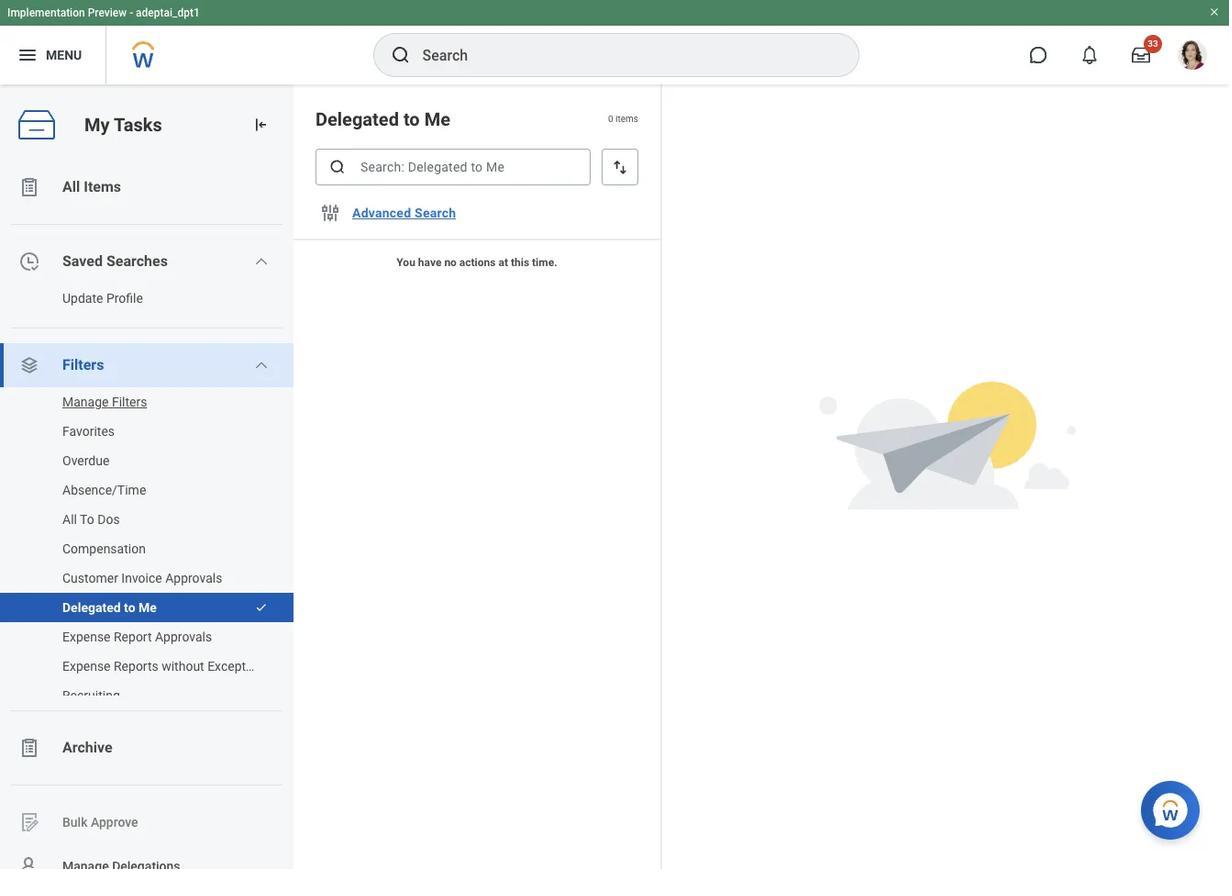 Task type: describe. For each thing, give the bounding box(es) containing it.
profile
[[106, 291, 143, 306]]

rename image
[[18, 811, 40, 833]]

implementation preview -   adeptai_dpt1
[[7, 6, 200, 19]]

archive
[[62, 739, 113, 756]]

invoice
[[121, 571, 162, 586]]

saved
[[62, 252, 103, 270]]

my tasks
[[84, 113, 162, 135]]

expense reports without exceptions
[[62, 659, 270, 674]]

update
[[62, 291, 103, 306]]

configure image
[[319, 202, 341, 224]]

clipboard image for archive
[[18, 737, 40, 759]]

check image
[[255, 601, 268, 614]]

all items button
[[0, 165, 294, 209]]

search image
[[329, 158, 347, 176]]

filters inside button
[[112, 395, 147, 409]]

all to dos button
[[0, 505, 275, 534]]

overdue
[[62, 453, 110, 468]]

approve
[[91, 815, 138, 829]]

manage filters button
[[0, 387, 275, 417]]

all to dos
[[62, 512, 120, 527]]

items
[[84, 178, 121, 195]]

manage filters
[[62, 395, 147, 409]]

to
[[80, 512, 94, 527]]

have
[[418, 256, 442, 269]]

justify image
[[17, 44, 39, 66]]

Search: Delegated to Me text field
[[316, 149, 591, 185]]

without
[[162, 659, 204, 674]]

time.
[[532, 256, 558, 269]]

filters inside dropdown button
[[62, 356, 104, 374]]

33 button
[[1122, 35, 1163, 75]]

menu banner
[[0, 0, 1230, 84]]

33
[[1148, 39, 1159, 49]]

no
[[445, 256, 457, 269]]

0
[[608, 114, 614, 124]]

approvals for customer invoice approvals
[[165, 571, 222, 586]]

me inside item list element
[[425, 108, 451, 130]]

all items
[[62, 178, 121, 195]]

overdue button
[[0, 446, 275, 475]]

items
[[616, 114, 639, 124]]

searches
[[106, 252, 168, 270]]

implementation
[[7, 6, 85, 19]]

-
[[130, 6, 133, 19]]

sort image
[[611, 158, 630, 176]]

expense for expense reports without exceptions
[[62, 659, 111, 674]]

clipboard image for all items
[[18, 176, 40, 198]]

my tasks element
[[0, 84, 294, 869]]

item list element
[[294, 84, 663, 869]]

at
[[499, 256, 508, 269]]



Task type: vqa. For each thing, say whether or not it's contained in the screenshot.
Operations
no



Task type: locate. For each thing, give the bounding box(es) containing it.
perspective image
[[18, 354, 40, 376]]

0 horizontal spatial to
[[124, 600, 135, 615]]

1 horizontal spatial filters
[[112, 395, 147, 409]]

to
[[404, 108, 420, 130], [124, 600, 135, 615]]

clipboard image left the all items
[[18, 176, 40, 198]]

compensation button
[[0, 534, 275, 564]]

to inside item list element
[[404, 108, 420, 130]]

clipboard image inside the archive button
[[18, 737, 40, 759]]

me
[[425, 108, 451, 130], [139, 600, 157, 615]]

delegated to me button
[[0, 593, 246, 622]]

approvals inside button
[[165, 571, 222, 586]]

all
[[62, 178, 80, 195], [62, 512, 77, 527]]

expense report approvals button
[[0, 622, 275, 652]]

filters button
[[0, 343, 294, 387]]

saved searches
[[62, 252, 168, 270]]

0 vertical spatial delegated to me
[[316, 108, 451, 130]]

menu button
[[0, 26, 106, 84]]

1 horizontal spatial me
[[425, 108, 451, 130]]

exceptions
[[208, 659, 270, 674]]

to up 'search: delegated to me' text field
[[404, 108, 420, 130]]

saved searches button
[[0, 240, 294, 284]]

you have no actions at this time.
[[397, 256, 558, 269]]

expense left the report
[[62, 630, 111, 644]]

delegated to me up search image
[[316, 108, 451, 130]]

2 expense from the top
[[62, 659, 111, 674]]

1 vertical spatial approvals
[[155, 630, 212, 644]]

0 horizontal spatial me
[[139, 600, 157, 615]]

me up 'search: delegated to me' text field
[[425, 108, 451, 130]]

user plus image
[[18, 855, 40, 869]]

favorites
[[62, 424, 115, 439]]

update profile
[[62, 291, 143, 306]]

0 items
[[608, 114, 639, 124]]

expense for expense report approvals
[[62, 630, 111, 644]]

delegated inside item list element
[[316, 108, 399, 130]]

1 horizontal spatial delegated to me
[[316, 108, 451, 130]]

absence/time
[[62, 483, 146, 497]]

search
[[415, 206, 456, 220]]

favorites button
[[0, 417, 275, 446]]

adeptai_dpt1
[[136, 6, 200, 19]]

all for all to dos
[[62, 512, 77, 527]]

list containing all items
[[0, 165, 294, 869]]

to inside button
[[124, 600, 135, 615]]

delegated inside delegated to me button
[[62, 600, 121, 615]]

customer invoice approvals
[[62, 571, 222, 586]]

2 list from the top
[[0, 387, 294, 710]]

list containing manage filters
[[0, 387, 294, 710]]

inbox large image
[[1133, 46, 1151, 64]]

delegated to me down customer
[[62, 600, 157, 615]]

expense report approvals
[[62, 630, 212, 644]]

1 expense from the top
[[62, 630, 111, 644]]

clipboard image inside all items button
[[18, 176, 40, 198]]

my
[[84, 113, 110, 135]]

me down customer invoice approvals
[[139, 600, 157, 615]]

close environment banner image
[[1210, 6, 1221, 17]]

0 horizontal spatial delegated to me
[[62, 600, 157, 615]]

1 list from the top
[[0, 165, 294, 869]]

archive button
[[0, 726, 294, 770]]

to up the report
[[124, 600, 135, 615]]

0 vertical spatial clipboard image
[[18, 176, 40, 198]]

all left to
[[62, 512, 77, 527]]

expense up recruiting
[[62, 659, 111, 674]]

chevron down image
[[255, 254, 269, 269]]

absence/time button
[[0, 475, 275, 505]]

approvals
[[165, 571, 222, 586], [155, 630, 212, 644]]

chevron down image
[[255, 358, 269, 373]]

preview
[[88, 6, 127, 19]]

delegated up search image
[[316, 108, 399, 130]]

list
[[0, 165, 294, 869], [0, 387, 294, 710]]

expense
[[62, 630, 111, 644], [62, 659, 111, 674]]

actions
[[460, 256, 496, 269]]

filters up manage
[[62, 356, 104, 374]]

recruiting
[[62, 688, 120, 703]]

0 vertical spatial me
[[425, 108, 451, 130]]

bulk
[[62, 815, 88, 829]]

bulk approve
[[62, 815, 138, 829]]

0 vertical spatial approvals
[[165, 571, 222, 586]]

search image
[[390, 44, 412, 66]]

update profile button
[[0, 284, 275, 313]]

all inside button
[[62, 178, 80, 195]]

this
[[511, 256, 530, 269]]

0 horizontal spatial filters
[[62, 356, 104, 374]]

report
[[114, 630, 152, 644]]

2 all from the top
[[62, 512, 77, 527]]

clipboard image
[[18, 176, 40, 198], [18, 737, 40, 759]]

1 all from the top
[[62, 178, 80, 195]]

advanced search
[[352, 206, 456, 220]]

approvals up without
[[155, 630, 212, 644]]

1 clipboard image from the top
[[18, 176, 40, 198]]

2 clipboard image from the top
[[18, 737, 40, 759]]

delegated down customer
[[62, 600, 121, 615]]

0 horizontal spatial delegated
[[62, 600, 121, 615]]

1 vertical spatial clipboard image
[[18, 737, 40, 759]]

transformation import image
[[251, 116, 270, 134]]

1 horizontal spatial delegated
[[316, 108, 399, 130]]

clipboard image left archive
[[18, 737, 40, 759]]

delegated to me
[[316, 108, 451, 130], [62, 600, 157, 615]]

1 vertical spatial all
[[62, 512, 77, 527]]

0 vertical spatial filters
[[62, 356, 104, 374]]

filters up favorites 'button'
[[112, 395, 147, 409]]

1 vertical spatial delegated to me
[[62, 600, 157, 615]]

menu
[[46, 47, 82, 62]]

bulk approve link
[[0, 800, 294, 844]]

all left items
[[62, 178, 80, 195]]

0 vertical spatial all
[[62, 178, 80, 195]]

compensation
[[62, 541, 146, 556]]

dos
[[97, 512, 120, 527]]

expense inside button
[[62, 630, 111, 644]]

me inside button
[[139, 600, 157, 615]]

expense inside button
[[62, 659, 111, 674]]

approvals inside button
[[155, 630, 212, 644]]

1 vertical spatial expense
[[62, 659, 111, 674]]

0 vertical spatial delegated
[[316, 108, 399, 130]]

delegated
[[316, 108, 399, 130], [62, 600, 121, 615]]

Search Workday  search field
[[423, 35, 821, 75]]

profile logan mcneil image
[[1178, 40, 1208, 73]]

delegated to me inside delegated to me button
[[62, 600, 157, 615]]

you
[[397, 256, 416, 269]]

all for all items
[[62, 178, 80, 195]]

customer
[[62, 571, 118, 586]]

1 vertical spatial to
[[124, 600, 135, 615]]

delegated to me inside item list element
[[316, 108, 451, 130]]

all inside button
[[62, 512, 77, 527]]

advanced
[[352, 206, 411, 220]]

1 vertical spatial filters
[[112, 395, 147, 409]]

reports
[[114, 659, 159, 674]]

customer invoice approvals button
[[0, 564, 275, 593]]

0 vertical spatial to
[[404, 108, 420, 130]]

approvals for expense report approvals
[[155, 630, 212, 644]]

notifications large image
[[1081, 46, 1100, 64]]

filters
[[62, 356, 104, 374], [112, 395, 147, 409]]

tasks
[[114, 113, 162, 135]]

approvals right invoice
[[165, 571, 222, 586]]

0 vertical spatial expense
[[62, 630, 111, 644]]

1 horizontal spatial to
[[404, 108, 420, 130]]

recruiting button
[[0, 681, 275, 710]]

advanced search button
[[345, 195, 464, 231]]

1 vertical spatial me
[[139, 600, 157, 615]]

expense reports without exceptions button
[[0, 652, 275, 681]]

manage
[[62, 395, 109, 409]]

1 vertical spatial delegated
[[62, 600, 121, 615]]

clock check image
[[18, 251, 40, 273]]



